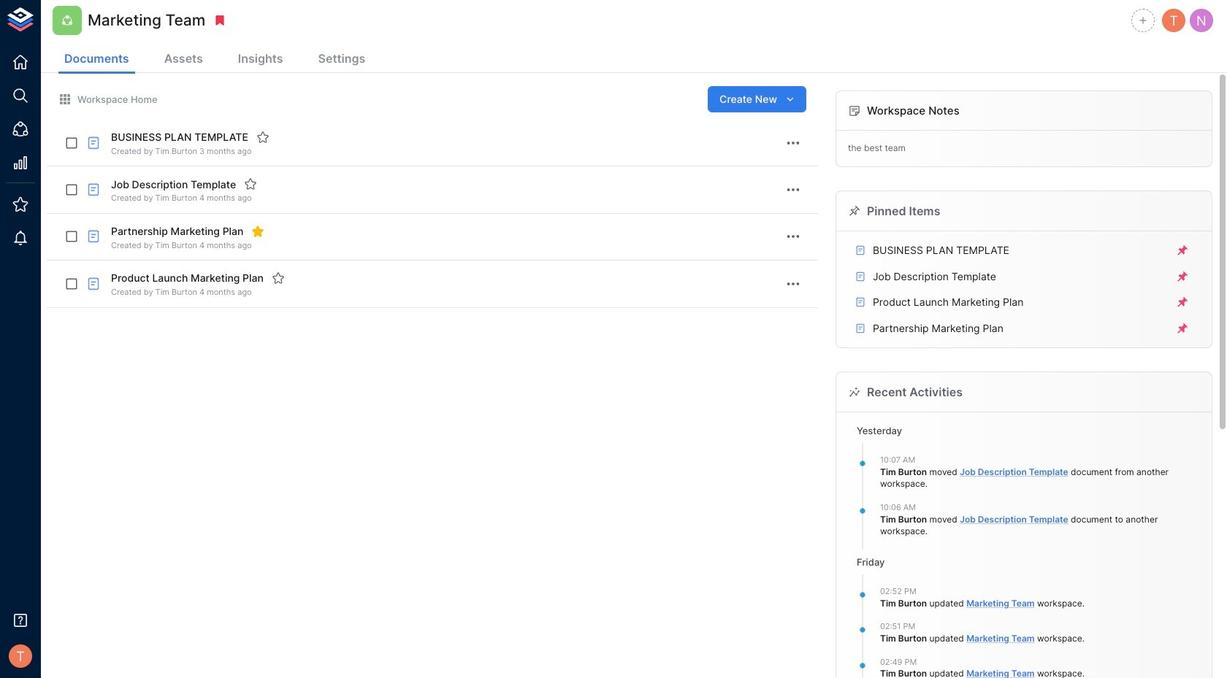 Task type: describe. For each thing, give the bounding box(es) containing it.
0 vertical spatial favorite image
[[256, 131, 269, 144]]

remove bookmark image
[[214, 14, 227, 27]]

unpin image
[[1176, 244, 1189, 257]]

favorite image
[[272, 272, 285, 285]]

3 unpin image from the top
[[1176, 322, 1189, 335]]



Task type: vqa. For each thing, say whether or not it's contained in the screenshot.
1st the from right
no



Task type: locate. For each thing, give the bounding box(es) containing it.
unpin image
[[1176, 270, 1189, 283], [1176, 296, 1189, 309], [1176, 322, 1189, 335]]

1 vertical spatial unpin image
[[1176, 296, 1189, 309]]

2 vertical spatial unpin image
[[1176, 322, 1189, 335]]

1 unpin image from the top
[[1176, 270, 1189, 283]]

remove favorite image
[[252, 225, 265, 238]]

0 vertical spatial unpin image
[[1176, 270, 1189, 283]]

2 unpin image from the top
[[1176, 296, 1189, 309]]

1 vertical spatial favorite image
[[244, 178, 257, 191]]

favorite image
[[256, 131, 269, 144], [244, 178, 257, 191]]



